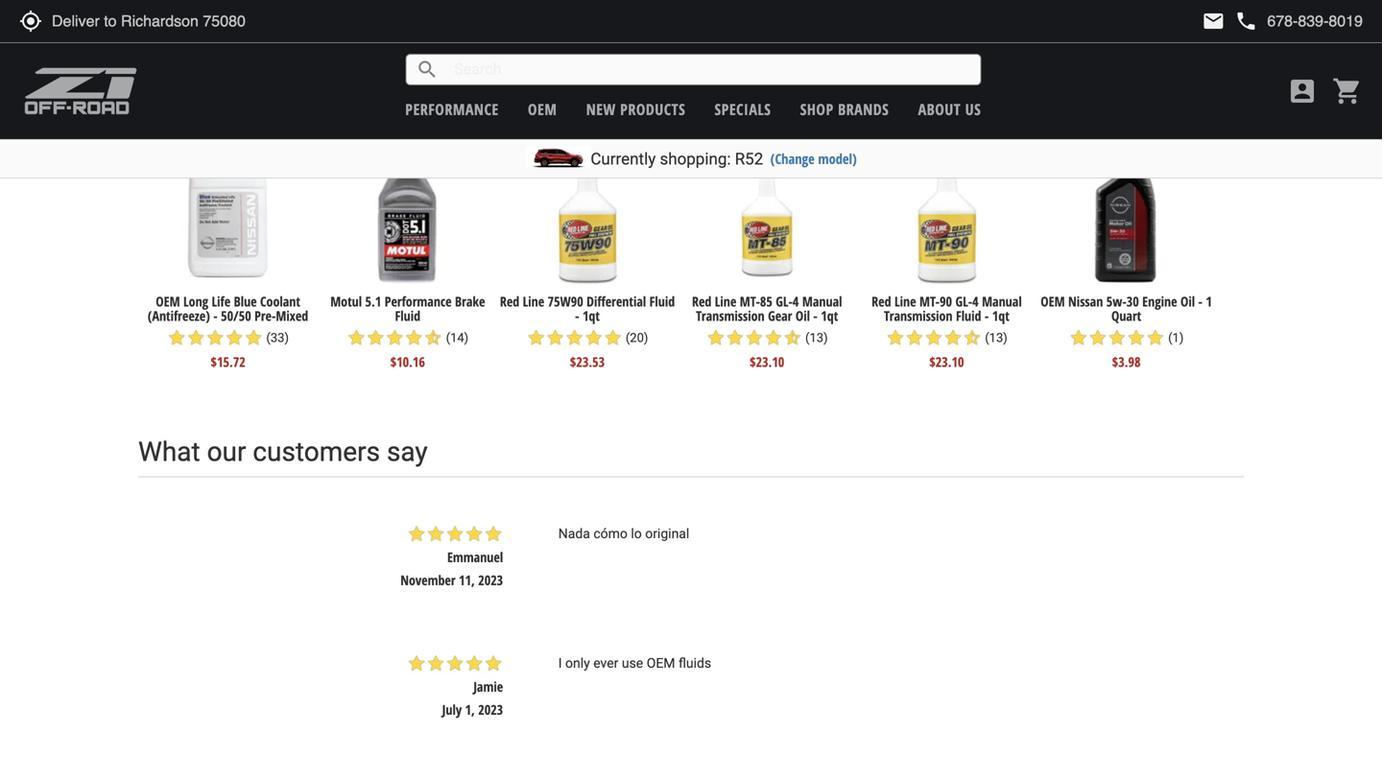 Task type: describe. For each thing, give the bounding box(es) containing it.
lo
[[631, 526, 642, 542]]

shop brands
[[800, 99, 889, 120]]

nada cómo lo original
[[558, 526, 690, 542]]

use
[[622, 656, 643, 671]]

i
[[558, 656, 562, 671]]

account_box
[[1287, 76, 1318, 107]]

oem right use
[[647, 656, 675, 671]]

our
[[207, 436, 246, 468]]

85
[[760, 292, 773, 310]]

$10.16
[[390, 353, 425, 371]]

pre-
[[255, 307, 276, 325]]

1qt inside red line 75w90 differential fluid - 1qt star star star star star (20) $23.53
[[583, 307, 600, 325]]

original
[[645, 526, 690, 542]]

oem nissan 5w-30 engine oil - 1 quart star star star star star (1) $3.98
[[1041, 292, 1212, 371]]

specials
[[715, 99, 771, 120]]

(change
[[771, 149, 815, 168]]

(13) inside red line mt-85 gl-4 manual transmission gear oil - 1qt star star star star star_half (13) $23.10
[[805, 331, 828, 345]]

shop
[[800, 99, 834, 120]]

oem for oem long life blue coolant (antifreeze) - 50/50 pre-mixed star star star star star (33) $15.72
[[156, 292, 180, 310]]

new products link
[[586, 99, 686, 120]]

shopping_cart link
[[1328, 76, 1363, 107]]

mail link
[[1202, 10, 1225, 33]]

about
[[918, 99, 961, 120]]

1qt inside red line mt-90 gl-4 manual transmission fluid - 1qt star star star star star_half (13) $23.10
[[992, 307, 1010, 325]]

star star star star star emmanuel november 11, 2023
[[401, 525, 503, 589]]

say
[[387, 436, 428, 468]]

$3.98
[[1112, 353, 1141, 371]]

Search search field
[[439, 55, 980, 84]]

mt- for star_half
[[920, 292, 940, 310]]

search
[[416, 58, 439, 81]]

90
[[940, 292, 952, 310]]

z1 motorsports logo image
[[24, 67, 138, 115]]

1 $15.72 from the top
[[211, 7, 245, 26]]

manual for (13)
[[982, 292, 1022, 310]]

red for fluid
[[872, 292, 891, 310]]

- inside red line mt-90 gl-4 manual transmission fluid - 1qt star star star star star_half (13) $23.10
[[985, 307, 989, 325]]

mixed
[[276, 307, 308, 325]]

11,
[[459, 571, 475, 589]]

oil inside oem nissan 5w-30 engine oil - 1 quart star star star star star (1) $3.98
[[1181, 292, 1195, 310]]

model)
[[818, 149, 857, 168]]

motul 5.1 performance brake fluid star star star star star_half (14) $10.16
[[330, 292, 485, 371]]

performance link
[[405, 99, 499, 120]]

oem long life blue coolant (antifreeze) - 50/50 pre-mixed star star star star star (33) $15.72
[[148, 292, 308, 371]]

brands
[[838, 99, 889, 120]]

mail
[[1202, 10, 1225, 33]]

red for gear
[[692, 292, 712, 310]]

oil inside red line mt-85 gl-4 manual transmission gear oil - 1qt star star star star star_half (13) $23.10
[[796, 307, 810, 325]]

2023 for star star star star star jamie july 1, 2023
[[478, 701, 503, 719]]

r52
[[735, 149, 763, 168]]

30
[[1127, 292, 1139, 310]]

about us link
[[918, 99, 981, 120]]

star_half inside motul 5.1 performance brake fluid star star star star star_half (14) $10.16
[[424, 328, 443, 348]]

shopping:
[[660, 149, 731, 168]]

cómo
[[594, 526, 628, 542]]

coolant
[[260, 292, 300, 310]]

fluid inside red line mt-90 gl-4 manual transmission fluid - 1qt star star star star star_half (13) $23.10
[[956, 307, 981, 325]]

specials link
[[715, 99, 771, 120]]

$23.10 inside red line mt-85 gl-4 manual transmission gear oil - 1qt star star star star star_half (13) $23.10
[[750, 353, 785, 371]]

5w-
[[1107, 292, 1127, 310]]

- inside red line mt-85 gl-4 manual transmission gear oil - 1qt star star star star star_half (13) $23.10
[[813, 307, 818, 325]]

i only ever use oem fluids
[[558, 656, 711, 671]]

emmanuel
[[447, 548, 503, 566]]

nada
[[558, 526, 590, 542]]

(20)
[[626, 331, 648, 345]]

$23.53
[[570, 353, 605, 371]]

shopping_cart
[[1332, 76, 1363, 107]]

about us
[[918, 99, 981, 120]]

blue
[[234, 292, 257, 310]]

1qt inside red line mt-85 gl-4 manual transmission gear oil - 1qt star star star star star_half (13) $23.10
[[821, 307, 838, 325]]

$15.72 inside oem long life blue coolant (antifreeze) - 50/50 pre-mixed star star star star star (33) $15.72
[[211, 353, 245, 371]]

red line mt-85 gl-4 manual transmission gear oil - 1qt star star star star star_half (13) $23.10
[[692, 292, 842, 371]]

(change model) link
[[771, 149, 857, 168]]

fluid for star
[[650, 292, 675, 310]]

5.1
[[365, 292, 381, 310]]

motul
[[330, 292, 362, 310]]

performance
[[405, 99, 499, 120]]

(antifreeze)
[[148, 307, 210, 325]]

50/50
[[221, 307, 251, 325]]

oem link
[[528, 99, 557, 120]]

currently
[[591, 149, 656, 168]]

(14)
[[446, 331, 469, 345]]

my_location
[[19, 10, 42, 33]]

gl- for star
[[776, 292, 793, 310]]

currently shopping: r52 (change model)
[[591, 149, 857, 168]]

line for gear
[[715, 292, 737, 310]]



Task type: locate. For each thing, give the bounding box(es) containing it.
2 horizontal spatial line
[[895, 292, 916, 310]]

gl- inside red line mt-85 gl-4 manual transmission gear oil - 1qt star star star star star_half (13) $23.10
[[776, 292, 793, 310]]

0 horizontal spatial oil
[[796, 307, 810, 325]]

gl- right '90'
[[956, 292, 973, 310]]

4 right '90'
[[973, 292, 979, 310]]

differential
[[587, 292, 646, 310]]

0 horizontal spatial transmission
[[696, 307, 765, 325]]

0 vertical spatial 2023
[[478, 571, 503, 589]]

4 for star
[[793, 292, 799, 310]]

1 horizontal spatial fluid
[[650, 292, 675, 310]]

1 $23.10 from the left
[[750, 353, 785, 371]]

4 right "gear" on the top right
[[793, 292, 799, 310]]

$23.10
[[750, 353, 785, 371], [929, 353, 964, 371]]

0 horizontal spatial mt-
[[740, 292, 760, 310]]

1 horizontal spatial star_half
[[783, 328, 802, 348]]

fluid right '90'
[[956, 307, 981, 325]]

- left differential
[[575, 307, 579, 325]]

0 horizontal spatial red
[[500, 292, 520, 310]]

transmission for star_half
[[884, 307, 953, 325]]

fluid inside red line 75w90 differential fluid - 1qt star star star star star (20) $23.53
[[650, 292, 675, 310]]

$15.72
[[211, 7, 245, 26], [211, 353, 245, 371]]

4
[[793, 292, 799, 310], [973, 292, 979, 310]]

red line 75w90 differential fluid - 1qt star star star star star (20) $23.53
[[500, 292, 675, 371]]

oem inside oem nissan 5w-30 engine oil - 1 quart star star star star star (1) $3.98
[[1041, 292, 1065, 310]]

3 1qt from the left
[[992, 307, 1010, 325]]

1 mt- from the left
[[740, 292, 760, 310]]

1qt right "gear" on the top right
[[821, 307, 838, 325]]

line inside red line 75w90 differential fluid - 1qt star star star star star (20) $23.53
[[523, 292, 544, 310]]

1qt up $23.53
[[583, 307, 600, 325]]

quart
[[1112, 307, 1142, 325]]

2 line from the left
[[715, 292, 737, 310]]

0 horizontal spatial 4
[[793, 292, 799, 310]]

transmission inside red line mt-90 gl-4 manual transmission fluid - 1qt star star star star star_half (13) $23.10
[[884, 307, 953, 325]]

manual
[[802, 292, 842, 310], [982, 292, 1022, 310]]

1qt right '90'
[[992, 307, 1010, 325]]

2 horizontal spatial star_half
[[963, 328, 982, 348]]

0 vertical spatial $15.72
[[211, 7, 245, 26]]

4 inside red line mt-90 gl-4 manual transmission fluid - 1qt star star star star star_half (13) $23.10
[[973, 292, 979, 310]]

2 mt- from the left
[[920, 292, 940, 310]]

oem
[[528, 99, 557, 120], [156, 292, 180, 310], [1041, 292, 1065, 310], [647, 656, 675, 671]]

2 4 from the left
[[973, 292, 979, 310]]

2 1qt from the left
[[821, 307, 838, 325]]

manual for star_half
[[802, 292, 842, 310]]

3 star_half from the left
[[963, 328, 982, 348]]

red left '90'
[[872, 292, 891, 310]]

- inside oem nissan 5w-30 engine oil - 1 quart star star star star star (1) $3.98
[[1198, 292, 1203, 310]]

2 2023 from the top
[[478, 701, 503, 719]]

2023
[[478, 571, 503, 589], [478, 701, 503, 719]]

0 horizontal spatial 1qt
[[583, 307, 600, 325]]

1
[[1206, 292, 1212, 310]]

star_half inside red line mt-90 gl-4 manual transmission fluid - 1qt star star star star star_half (13) $23.10
[[963, 328, 982, 348]]

1 vertical spatial $15.72
[[211, 353, 245, 371]]

long
[[183, 292, 208, 310]]

3 line from the left
[[895, 292, 916, 310]]

- inside oem long life blue coolant (antifreeze) - 50/50 pre-mixed star star star star star (33) $15.72
[[213, 307, 218, 325]]

engine
[[1142, 292, 1177, 310]]

oem inside oem long life blue coolant (antifreeze) - 50/50 pre-mixed star star star star star (33) $15.72
[[156, 292, 180, 310]]

0 horizontal spatial $23.10
[[750, 353, 785, 371]]

mt- inside red line mt-90 gl-4 manual transmission fluid - 1qt star star star star star_half (13) $23.10
[[920, 292, 940, 310]]

0 horizontal spatial (13)
[[805, 331, 828, 345]]

$23.10 inside red line mt-90 gl-4 manual transmission fluid - 1qt star star star star star_half (13) $23.10
[[929, 353, 964, 371]]

1 line from the left
[[523, 292, 544, 310]]

new products
[[586, 99, 686, 120]]

nissan
[[1068, 292, 1103, 310]]

oem for oem nissan 5w-30 engine oil - 1 quart star star star star star (1) $3.98
[[1041, 292, 1065, 310]]

fluids
[[679, 656, 711, 671]]

what
[[138, 436, 200, 468]]

jamie
[[474, 678, 503, 696]]

line for fluid
[[895, 292, 916, 310]]

star_half inside red line mt-85 gl-4 manual transmission gear oil - 1qt star star star star star_half (13) $23.10
[[783, 328, 802, 348]]

1 gl- from the left
[[776, 292, 793, 310]]

0 horizontal spatial star_half
[[424, 328, 443, 348]]

-
[[1198, 292, 1203, 310], [213, 307, 218, 325], [575, 307, 579, 325], [813, 307, 818, 325], [985, 307, 989, 325]]

- inside red line 75w90 differential fluid - 1qt star star star star star (20) $23.53
[[575, 307, 579, 325]]

4 inside red line mt-85 gl-4 manual transmission gear oil - 1qt star star star star star_half (13) $23.10
[[793, 292, 799, 310]]

performance
[[385, 292, 452, 310]]

customers
[[253, 436, 380, 468]]

manual right '90'
[[982, 292, 1022, 310]]

star
[[167, 328, 186, 348], [186, 328, 206, 348], [206, 328, 225, 348], [225, 328, 244, 348], [244, 328, 263, 348], [347, 328, 366, 348], [366, 328, 385, 348], [385, 328, 405, 348], [405, 328, 424, 348], [527, 328, 546, 348], [546, 328, 565, 348], [565, 328, 584, 348], [584, 328, 603, 348], [603, 328, 623, 348], [706, 328, 726, 348], [726, 328, 745, 348], [745, 328, 764, 348], [764, 328, 783, 348], [886, 328, 905, 348], [905, 328, 924, 348], [924, 328, 944, 348], [944, 328, 963, 348], [1069, 328, 1088, 348], [1088, 328, 1108, 348], [1108, 328, 1127, 348], [1127, 328, 1146, 348], [1146, 328, 1165, 348], [407, 525, 426, 544], [426, 525, 446, 544], [446, 525, 465, 544], [465, 525, 484, 544], [484, 525, 503, 544], [407, 654, 426, 673], [426, 654, 446, 673], [446, 654, 465, 673], [465, 654, 484, 673], [484, 654, 503, 673]]

new
[[586, 99, 616, 120]]

1 horizontal spatial $23.10
[[929, 353, 964, 371]]

2 horizontal spatial red
[[872, 292, 891, 310]]

line left 75w90
[[523, 292, 544, 310]]

1 horizontal spatial manual
[[982, 292, 1022, 310]]

1 horizontal spatial gl-
[[956, 292, 973, 310]]

1 (13) from the left
[[805, 331, 828, 345]]

transmission inside red line mt-85 gl-4 manual transmission gear oil - 1qt star star star star star_half (13) $23.10
[[696, 307, 765, 325]]

products
[[620, 99, 686, 120]]

oem left new
[[528, 99, 557, 120]]

4 for star_half
[[973, 292, 979, 310]]

oil left 1
[[1181, 292, 1195, 310]]

shop brands link
[[800, 99, 889, 120]]

2 transmission from the left
[[884, 307, 953, 325]]

red for star
[[500, 292, 520, 310]]

fluid right differential
[[650, 292, 675, 310]]

1qt
[[583, 307, 600, 325], [821, 307, 838, 325], [992, 307, 1010, 325]]

(1)
[[1168, 331, 1184, 345]]

only
[[565, 656, 590, 671]]

red
[[500, 292, 520, 310], [692, 292, 712, 310], [872, 292, 891, 310]]

manual right "gear" on the top right
[[802, 292, 842, 310]]

fluid right 5.1 on the top of the page
[[395, 307, 420, 325]]

gl- for star_half
[[956, 292, 973, 310]]

gl- inside red line mt-90 gl-4 manual transmission fluid - 1qt star star star star star_half (13) $23.10
[[956, 292, 973, 310]]

line
[[523, 292, 544, 310], [715, 292, 737, 310], [895, 292, 916, 310]]

1 4 from the left
[[793, 292, 799, 310]]

fluid inside motul 5.1 performance brake fluid star star star star star_half (14) $10.16
[[395, 307, 420, 325]]

oem left the long at the top left of the page
[[156, 292, 180, 310]]

mail phone
[[1202, 10, 1258, 33]]

brake
[[455, 292, 485, 310]]

2 $15.72 from the top
[[211, 353, 245, 371]]

gear
[[768, 307, 792, 325]]

- right "gear" on the top right
[[813, 307, 818, 325]]

ever
[[593, 656, 619, 671]]

phone link
[[1235, 10, 1363, 33]]

us
[[965, 99, 981, 120]]

1 2023 from the top
[[478, 571, 503, 589]]

2 (13) from the left
[[985, 331, 1008, 345]]

2023 right 1,
[[478, 701, 503, 719]]

mt-
[[740, 292, 760, 310], [920, 292, 940, 310]]

$23.10 down '90'
[[929, 353, 964, 371]]

0 horizontal spatial manual
[[802, 292, 842, 310]]

oem left the nissan
[[1041, 292, 1065, 310]]

line left 85 in the top of the page
[[715, 292, 737, 310]]

2 gl- from the left
[[956, 292, 973, 310]]

(33)
[[266, 331, 289, 345]]

oil right "gear" on the top right
[[796, 307, 810, 325]]

1 horizontal spatial 4
[[973, 292, 979, 310]]

line left '90'
[[895, 292, 916, 310]]

1 star_half from the left
[[424, 328, 443, 348]]

1 horizontal spatial line
[[715, 292, 737, 310]]

account_box link
[[1282, 76, 1323, 107]]

1 horizontal spatial oil
[[1181, 292, 1195, 310]]

0 horizontal spatial fluid
[[395, 307, 420, 325]]

0 horizontal spatial line
[[523, 292, 544, 310]]

red right brake at top left
[[500, 292, 520, 310]]

transmission for star
[[696, 307, 765, 325]]

1 transmission from the left
[[696, 307, 765, 325]]

fluid for star_half
[[395, 307, 420, 325]]

star star star star star jamie july 1, 2023
[[407, 654, 503, 719]]

2023 for star star star star star emmanuel november 11, 2023
[[478, 571, 503, 589]]

1 horizontal spatial (13)
[[985, 331, 1008, 345]]

red inside red line mt-85 gl-4 manual transmission gear oil - 1qt star star star star star_half (13) $23.10
[[692, 292, 712, 310]]

1 horizontal spatial mt-
[[920, 292, 940, 310]]

- left 1
[[1198, 292, 1203, 310]]

red line mt-90 gl-4 manual transmission fluid - 1qt star star star star star_half (13) $23.10
[[872, 292, 1022, 371]]

line inside red line mt-90 gl-4 manual transmission fluid - 1qt star star star star star_half (13) $23.10
[[895, 292, 916, 310]]

- right '90'
[[985, 307, 989, 325]]

2 $23.10 from the left
[[929, 353, 964, 371]]

manual inside red line mt-85 gl-4 manual transmission gear oil - 1qt star star star star star_half (13) $23.10
[[802, 292, 842, 310]]

1,
[[465, 701, 475, 719]]

november
[[401, 571, 456, 589]]

line inside red line mt-85 gl-4 manual transmission gear oil - 1qt star star star star star_half (13) $23.10
[[715, 292, 737, 310]]

2023 inside the star star star star star jamie july 1, 2023
[[478, 701, 503, 719]]

2 red from the left
[[692, 292, 712, 310]]

$23.10 down "gear" on the top right
[[750, 353, 785, 371]]

75w90
[[548, 292, 583, 310]]

mt- inside red line mt-85 gl-4 manual transmission gear oil - 1qt star star star star star_half (13) $23.10
[[740, 292, 760, 310]]

july
[[442, 701, 462, 719]]

phone
[[1235, 10, 1258, 33]]

1 vertical spatial 2023
[[478, 701, 503, 719]]

1 1qt from the left
[[583, 307, 600, 325]]

1 horizontal spatial 1qt
[[821, 307, 838, 325]]

2 horizontal spatial fluid
[[956, 307, 981, 325]]

line for star
[[523, 292, 544, 310]]

life
[[212, 292, 231, 310]]

oem for oem
[[528, 99, 557, 120]]

1 horizontal spatial red
[[692, 292, 712, 310]]

3 red from the left
[[872, 292, 891, 310]]

2023 right 11,
[[478, 571, 503, 589]]

1 red from the left
[[500, 292, 520, 310]]

oil
[[1181, 292, 1195, 310], [796, 307, 810, 325]]

star_half
[[424, 328, 443, 348], [783, 328, 802, 348], [963, 328, 982, 348]]

1 horizontal spatial transmission
[[884, 307, 953, 325]]

gl- right 85 in the top of the page
[[776, 292, 793, 310]]

what our customers say
[[138, 436, 428, 468]]

mt- for star
[[740, 292, 760, 310]]

transmission
[[696, 307, 765, 325], [884, 307, 953, 325]]

1 manual from the left
[[802, 292, 842, 310]]

2023 inside star star star star star emmanuel november 11, 2023
[[478, 571, 503, 589]]

2 star_half from the left
[[783, 328, 802, 348]]

(13) inside red line mt-90 gl-4 manual transmission fluid - 1qt star star star star star_half (13) $23.10
[[985, 331, 1008, 345]]

manual inside red line mt-90 gl-4 manual transmission fluid - 1qt star star star star star_half (13) $23.10
[[982, 292, 1022, 310]]

- left 50/50
[[213, 307, 218, 325]]

2 manual from the left
[[982, 292, 1022, 310]]

0 horizontal spatial gl-
[[776, 292, 793, 310]]

red left 85 in the top of the page
[[692, 292, 712, 310]]

2 horizontal spatial 1qt
[[992, 307, 1010, 325]]

gl-
[[776, 292, 793, 310], [956, 292, 973, 310]]

red inside red line mt-90 gl-4 manual transmission fluid - 1qt star star star star star_half (13) $23.10
[[872, 292, 891, 310]]

red inside red line 75w90 differential fluid - 1qt star star star star star (20) $23.53
[[500, 292, 520, 310]]



Task type: vqa. For each thing, say whether or not it's contained in the screenshot.


